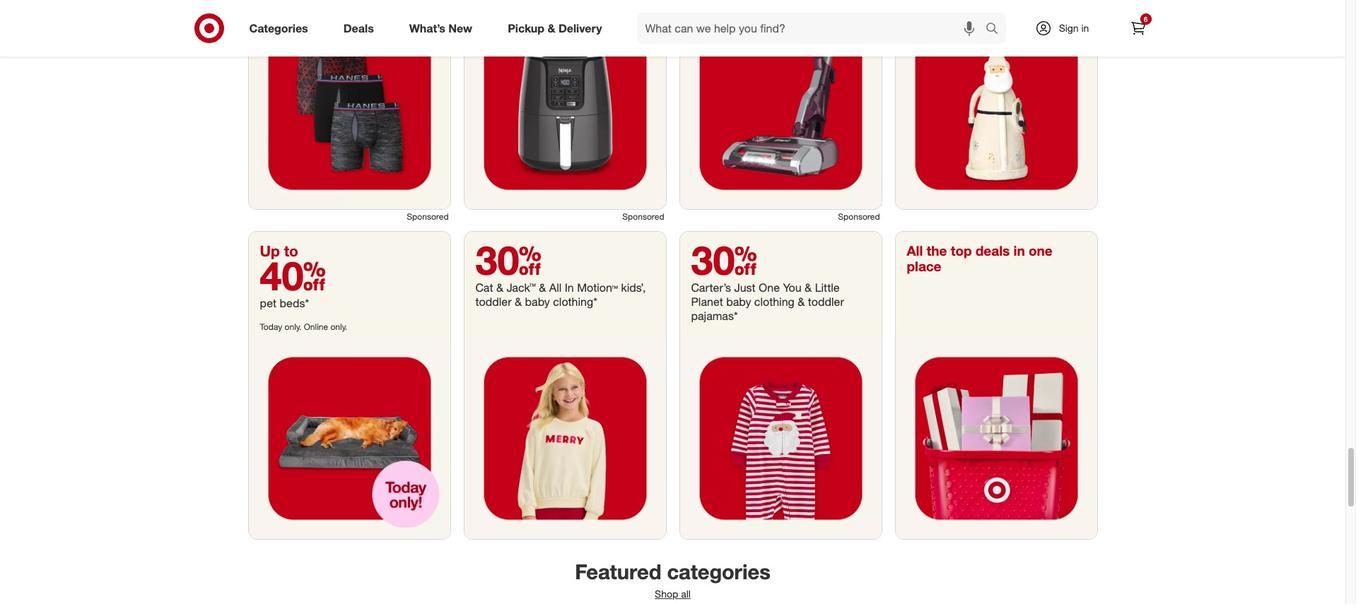 Task type: describe. For each thing, give the bounding box(es) containing it.
kids',
[[621, 280, 646, 295]]

place
[[907, 258, 942, 275]]

up to
[[260, 242, 298, 260]]

up
[[260, 242, 280, 260]]

in
[[565, 280, 574, 295]]

pickup
[[508, 21, 545, 35]]

deals
[[976, 242, 1010, 259]]

6 link
[[1123, 13, 1154, 44]]

2 ™ from the left
[[612, 280, 618, 295]]

today
[[260, 321, 282, 332]]

sign
[[1059, 22, 1079, 34]]

1 only. from the left
[[285, 321, 301, 332]]

1 vertical spatial all
[[549, 280, 562, 295]]

what's new link
[[397, 13, 490, 44]]

30 for 30
[[476, 236, 542, 284]]

jack
[[507, 280, 530, 295]]

deals
[[343, 21, 374, 35]]

pet beds*
[[260, 296, 309, 310]]

sign in
[[1059, 22, 1089, 34]]

categories link
[[237, 13, 326, 44]]

in inside all the top deals in one place
[[1014, 242, 1025, 259]]

baby inside "30 carter's just one you & little planet baby clothing & toddler pajamas*"
[[726, 295, 751, 309]]

one
[[1029, 242, 1053, 259]]

all
[[681, 588, 691, 600]]

in inside 'link'
[[1081, 22, 1089, 34]]

little
[[815, 280, 840, 295]]

What can we help you find? suggestions appear below search field
[[637, 13, 989, 44]]

kids', toddler & baby clothing*
[[476, 280, 646, 309]]

featured
[[575, 559, 661, 584]]

deals link
[[331, 13, 392, 44]]

cat
[[476, 280, 493, 295]]

all the top deals in one place
[[907, 242, 1053, 275]]

sign in link
[[1023, 13, 1111, 44]]

all inside all the top deals in one place
[[907, 242, 923, 259]]



Task type: locate. For each thing, give the bounding box(es) containing it.
2 toddler from the left
[[808, 295, 844, 309]]

1 horizontal spatial baby
[[726, 295, 751, 309]]

clothing
[[754, 295, 795, 309]]

baby left in
[[525, 295, 550, 309]]

™ left in
[[530, 280, 536, 295]]

1 ™ from the left
[[530, 280, 536, 295]]

search button
[[979, 13, 1013, 47]]

1 horizontal spatial all
[[907, 242, 923, 259]]

0 horizontal spatial baby
[[525, 295, 550, 309]]

online
[[304, 321, 328, 332]]

30 carter's just one you & little planet baby clothing & toddler pajamas*
[[691, 236, 844, 323]]

baby
[[525, 295, 550, 309], [726, 295, 751, 309]]

to
[[284, 242, 298, 260]]

carter's
[[691, 280, 731, 295]]

30
[[476, 236, 542, 284], [691, 236, 757, 284]]

today only. online only.
[[260, 321, 347, 332]]

0 horizontal spatial toddler
[[476, 295, 512, 309]]

what's
[[409, 21, 445, 35]]

1 horizontal spatial only.
[[330, 321, 347, 332]]

new
[[449, 21, 472, 35]]

1 horizontal spatial in
[[1081, 22, 1089, 34]]

30 left in
[[476, 236, 542, 284]]

clothing*
[[553, 295, 597, 309]]

0 vertical spatial all
[[907, 242, 923, 259]]

shop
[[655, 588, 678, 600]]

0 horizontal spatial 30
[[476, 236, 542, 284]]

pajamas*
[[691, 309, 738, 323]]

40
[[260, 251, 326, 300]]

pickup & delivery link
[[496, 13, 620, 44]]

1 horizontal spatial toddler
[[808, 295, 844, 309]]

all left the
[[907, 242, 923, 259]]

™ left kids',
[[612, 280, 618, 295]]

1 vertical spatial in
[[1014, 242, 1025, 259]]

in left one at the right top of the page
[[1014, 242, 1025, 259]]

baby right planet
[[726, 295, 751, 309]]

1 30 from the left
[[476, 236, 542, 284]]

beds*
[[280, 296, 309, 310]]

in right sign
[[1081, 22, 1089, 34]]

30 inside "30 carter's just one you & little planet baby clothing & toddler pajamas*"
[[691, 236, 757, 284]]

baby inside kids', toddler & baby clothing*
[[525, 295, 550, 309]]

toddler
[[476, 295, 512, 309], [808, 295, 844, 309]]

6
[[1144, 15, 1148, 23]]

only.
[[285, 321, 301, 332], [330, 321, 347, 332]]

pet
[[260, 296, 276, 310]]

&
[[548, 21, 555, 35], [496, 280, 503, 295], [539, 280, 546, 295], [805, 280, 812, 295], [515, 295, 522, 309], [798, 295, 805, 309]]

just
[[734, 280, 756, 295]]

toddler inside "30 carter's just one you & little planet baby clothing & toddler pajamas*"
[[808, 295, 844, 309]]

top
[[951, 242, 972, 259]]

pickup & delivery
[[508, 21, 602, 35]]

planet
[[691, 295, 723, 309]]

™
[[530, 280, 536, 295], [612, 280, 618, 295]]

you
[[783, 280, 802, 295]]

search
[[979, 22, 1013, 36]]

categories
[[249, 21, 308, 35]]

delivery
[[559, 21, 602, 35]]

featured categories shop all
[[575, 559, 771, 600]]

in
[[1081, 22, 1089, 34], [1014, 242, 1025, 259]]

2 only. from the left
[[330, 321, 347, 332]]

toddler inside kids', toddler & baby clothing*
[[476, 295, 512, 309]]

0 horizontal spatial in
[[1014, 242, 1025, 259]]

what's new
[[409, 21, 472, 35]]

0 horizontal spatial ™
[[530, 280, 536, 295]]

all left in
[[549, 280, 562, 295]]

1 horizontal spatial 30
[[691, 236, 757, 284]]

1 baby from the left
[[525, 295, 550, 309]]

motion
[[577, 280, 612, 295]]

1 horizontal spatial ™
[[612, 280, 618, 295]]

only. right online in the left bottom of the page
[[330, 321, 347, 332]]

one
[[759, 280, 780, 295]]

2 baby from the left
[[726, 295, 751, 309]]

the
[[927, 242, 947, 259]]

30 up planet
[[691, 236, 757, 284]]

1 toddler from the left
[[476, 295, 512, 309]]

0 horizontal spatial only.
[[285, 321, 301, 332]]

cat & jack ™ & all in motion ™
[[476, 280, 618, 295]]

30 for 30 carter's just one you & little planet baby clothing & toddler pajamas*
[[691, 236, 757, 284]]

all
[[907, 242, 923, 259], [549, 280, 562, 295]]

0 vertical spatial in
[[1081, 22, 1089, 34]]

only. right today
[[285, 321, 301, 332]]

0 horizontal spatial all
[[549, 280, 562, 295]]

shop all link
[[655, 588, 691, 600]]

categories
[[667, 559, 771, 584]]

all the top deals in one place link
[[896, 232, 1097, 539]]

today only! image
[[249, 338, 450, 539]]

2 30 from the left
[[691, 236, 757, 284]]

& inside kids', toddler & baby clothing*
[[515, 295, 522, 309]]



Task type: vqa. For each thing, say whether or not it's contained in the screenshot.
left Men's
no



